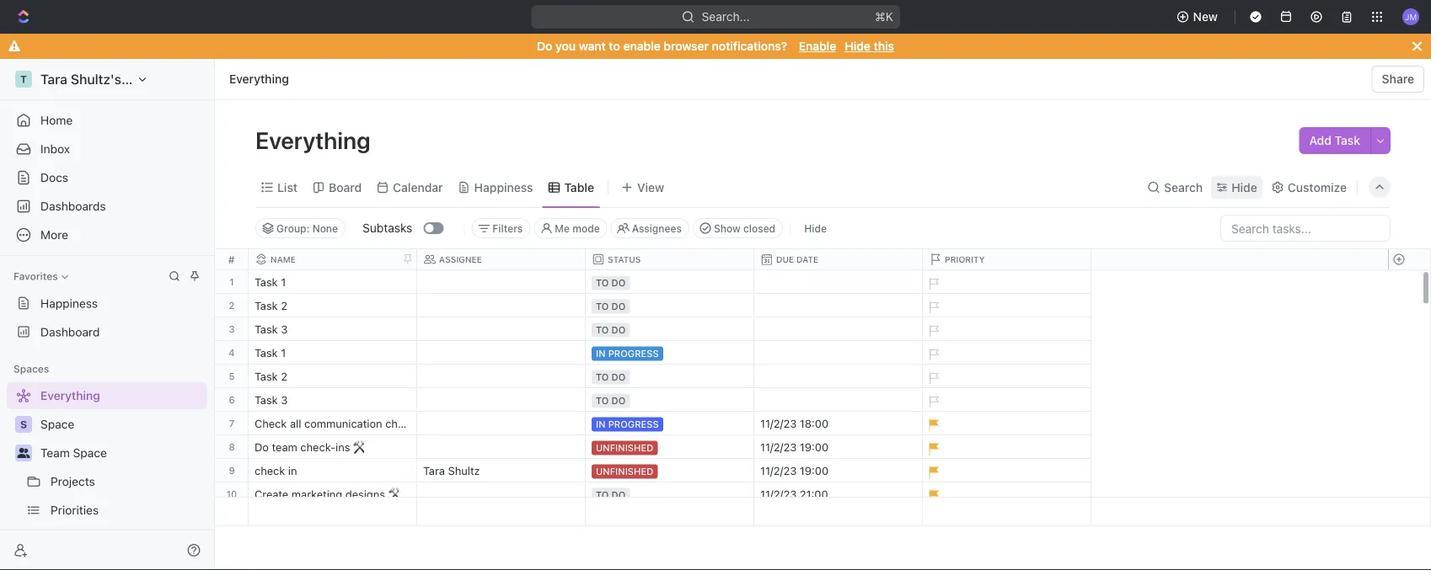Task type: vqa. For each thing, say whether or not it's contained in the screenshot.
TO corresponding to "to do" cell for 3rd Set priority image from the top
yes



Task type: describe. For each thing, give the bounding box(es) containing it.
group:
[[276, 223, 310, 234]]

team space
[[40, 446, 107, 460]]

ins
[[336, 441, 350, 454]]

create
[[255, 488, 288, 501]]

21:00
[[800, 488, 828, 501]]

in progress for 1st in progress cell from the top of the page
[[596, 349, 659, 359]]

status
[[608, 255, 641, 264]]

me
[[555, 223, 570, 234]]

progress for 1st in progress cell from the bottom of the page
[[608, 419, 659, 430]]

due date button
[[754, 254, 923, 266]]

to for sixth to do cell from the top
[[596, 490, 609, 501]]

do for third to do cell from the top
[[612, 325, 626, 336]]

2 in progress cell from the top
[[586, 412, 754, 435]]

do for sixth to do cell from the top
[[612, 490, 626, 501]]

set priority element for third to do cell from the top
[[920, 319, 946, 344]]

5 to do cell from the top
[[586, 389, 754, 411]]

0 vertical spatial everything
[[229, 72, 289, 86]]

projects
[[51, 475, 95, 489]]

list
[[277, 180, 298, 194]]

inbox link
[[7, 136, 207, 163]]

row group containing ‎task 1
[[207, 271, 445, 571]]

status button
[[586, 254, 754, 266]]

notifications?
[[712, 39, 787, 53]]

group: none
[[276, 223, 338, 234]]

designs
[[345, 488, 385, 501]]

check
[[255, 465, 285, 478]]

⚒️ for check all communication channels ⚒️
[[434, 418, 445, 430]]

press space to select this row. row containing in progress
[[417, 341, 1092, 368]]

task for 5
[[255, 370, 278, 383]]

1 vertical spatial everything
[[255, 126, 376, 154]]

do team check-ins ⚒️
[[255, 441, 364, 454]]

customize
[[1288, 180, 1347, 194]]

#
[[228, 254, 235, 266]]

2 left ‎task 2
[[229, 300, 235, 311]]

tara shultz cell
[[417, 459, 586, 482]]

1 horizontal spatial everything link
[[225, 69, 293, 89]]

10
[[226, 489, 237, 500]]

dashboards link
[[7, 193, 207, 220]]

Search tasks... text field
[[1221, 216, 1390, 241]]

3 row group from the left
[[1380, 271, 1422, 571]]

6 to do cell from the top
[[586, 483, 754, 506]]

3 up "4"
[[229, 324, 235, 335]]

0 vertical spatial hide
[[845, 39, 871, 53]]

hide inside hide dropdown button
[[1232, 180, 1257, 194]]

do for 5th to do cell from the bottom
[[612, 301, 626, 312]]

3 for 3
[[281, 323, 288, 336]]

tara shultz's workspace
[[40, 71, 195, 87]]

home link
[[7, 107, 207, 134]]

view button
[[615, 176, 670, 199]]

18:00
[[800, 418, 829, 430]]

row containing assignee
[[417, 249, 1095, 270]]

s
[[20, 419, 27, 431]]

new
[[1193, 10, 1218, 24]]

to do for 3rd to do cell from the bottom of the page
[[596, 372, 626, 383]]

2 for task 2
[[281, 370, 287, 383]]

assignee
[[439, 255, 482, 264]]

more button
[[7, 222, 207, 249]]

home
[[40, 113, 73, 127]]

11/2/23 for first "11/2/23 19:00" cell from the bottom of the page
[[760, 465, 797, 478]]

space inside 'link'
[[40, 418, 74, 432]]

team
[[272, 441, 297, 454]]

1 for task 1
[[281, 347, 286, 359]]

check
[[255, 418, 287, 430]]

11/2/23 for 11/2/23 18:00 'cell'
[[760, 418, 797, 430]]

to for 5th to do cell from the bottom
[[596, 301, 609, 312]]

new button
[[1170, 3, 1228, 30]]

docs link
[[7, 164, 207, 191]]

priority column header
[[923, 249, 1095, 270]]

4 to do cell from the top
[[586, 365, 754, 388]]

projects link
[[51, 469, 204, 496]]

11/2/23 for 11/2/23 21:00 "cell" at the bottom of the page
[[760, 488, 797, 501]]

task 2
[[255, 370, 287, 383]]

observatory link
[[40, 526, 204, 553]]

set priority image for set priority element related to 5th to do cell from the bottom
[[920, 295, 946, 320]]

set priority element for sixth to do cell from the bottom of the page
[[920, 271, 946, 297]]

4
[[229, 347, 235, 358]]

closed
[[743, 223, 776, 234]]

share button
[[1372, 66, 1424, 93]]

filters
[[493, 223, 523, 234]]

in for 1st in progress cell from the top of the page
[[596, 349, 606, 359]]

11/2/23 18:00
[[760, 418, 829, 430]]

dashboard link
[[7, 319, 207, 346]]

assignee button
[[417, 254, 586, 266]]

check all communication channels ⚒️
[[255, 418, 445, 430]]

channels
[[385, 418, 431, 430]]

11/2/23 19:00 for first "11/2/23 19:00" cell from the bottom of the page
[[760, 465, 829, 478]]

you
[[556, 39, 576, 53]]

6
[[229, 394, 235, 405]]

docs
[[40, 171, 68, 185]]

⌘k
[[875, 10, 893, 24]]

5
[[229, 371, 235, 382]]

enable
[[799, 39, 836, 53]]

jm
[[1405, 12, 1417, 21]]

set priority element for 5th to do cell from the bottom
[[920, 295, 946, 320]]

this
[[874, 39, 894, 53]]

marketing
[[292, 488, 342, 501]]

set priority image for set priority element corresponding to third to do cell from the top
[[920, 319, 946, 344]]

1 for ‎task 1
[[281, 276, 286, 289]]

set priority element for 3rd to do cell from the bottom of the page
[[920, 366, 946, 391]]

row group containing 11/2/23 18:00
[[417, 271, 1092, 571]]

hide button
[[1211, 176, 1263, 199]]

calendar
[[393, 180, 443, 194]]

task inside button
[[1335, 134, 1360, 148]]

assignees button
[[611, 218, 689, 239]]

press space to select this row. row containing ‎task 2
[[215, 294, 417, 318]]

0 vertical spatial happiness
[[474, 180, 533, 194]]

browser
[[664, 39, 709, 53]]

add task
[[1309, 134, 1360, 148]]

search...
[[702, 10, 750, 24]]

grid containing ‎task 1
[[207, 249, 1431, 571]]

set priority element for 5th to do cell from the top
[[920, 389, 946, 415]]

do you want to enable browser notifications? enable hide this
[[537, 39, 894, 53]]

space link
[[40, 411, 204, 438]]

share
[[1382, 72, 1414, 86]]

to do for sixth to do cell from the bottom of the page
[[596, 278, 626, 289]]

shultz
[[448, 465, 480, 478]]

press space to select this row. row containing 11/2/23 18:00
[[417, 412, 1092, 438]]

priorities
[[51, 504, 99, 518]]

11/2/23 18:00 cell
[[754, 412, 923, 435]]

progress for 1st in progress cell from the top of the page
[[608, 349, 659, 359]]

unfinished for 2nd "11/2/23 19:00" cell from the bottom
[[596, 443, 654, 454]]

3 to do cell from the top
[[586, 318, 754, 341]]

board
[[329, 180, 362, 194]]

0 vertical spatial happiness link
[[471, 176, 533, 199]]

filters button
[[471, 218, 530, 239]]

show
[[714, 223, 741, 234]]

0 horizontal spatial everything link
[[7, 383, 204, 410]]

sidebar navigation
[[0, 59, 218, 571]]



Task type: locate. For each thing, give the bounding box(es) containing it.
⚒️ for do team check-ins ⚒️
[[353, 441, 364, 454]]

hide up date
[[804, 223, 827, 234]]

do for do you want to enable browser notifications? enable hide this
[[537, 39, 552, 53]]

to do for 5th to do cell from the bottom
[[596, 301, 626, 312]]

happiness up dashboard on the bottom left of page
[[40, 297, 98, 311]]

1 vertical spatial hide
[[1232, 180, 1257, 194]]

1 vertical spatial progress
[[608, 419, 659, 430]]

11/2/23 inside 'cell'
[[760, 418, 797, 430]]

2 1 from the top
[[281, 347, 286, 359]]

2 set priority image from the top
[[920, 366, 946, 391]]

dashboard
[[40, 325, 100, 339]]

1 1 from the top
[[281, 276, 286, 289]]

1 vertical spatial happiness link
[[7, 290, 207, 317]]

task down the task 1
[[255, 370, 278, 383]]

1 in progress cell from the top
[[586, 341, 754, 364]]

space, , element
[[15, 416, 32, 433]]

11/2/23 19:00 cell up 11/2/23 21:00 "cell" at the bottom of the page
[[754, 459, 923, 482]]

happiness up filters "dropdown button"
[[474, 180, 533, 194]]

press space to select this row. row containing 11/2/23 19:00
[[417, 436, 1092, 462]]

none
[[312, 223, 338, 234]]

row group
[[207, 271, 445, 571], [417, 271, 1092, 571], [1380, 271, 1422, 571]]

press space to select this row. row containing tara shultz
[[417, 459, 1092, 486]]

check-
[[300, 441, 336, 454]]

unfinished cell for first "11/2/23 19:00" cell from the bottom of the page
[[586, 459, 754, 482]]

1 vertical spatial 19:00
[[800, 465, 829, 478]]

0 horizontal spatial do
[[255, 441, 269, 454]]

create marketing designs ⚒️
[[255, 488, 399, 501]]

do inside press space to select this row. row
[[612, 490, 626, 501]]

2 horizontal spatial hide
[[1232, 180, 1257, 194]]

3 set priority image from the top
[[920, 342, 946, 368]]

# row
[[215, 249, 421, 270]]

tara
[[40, 71, 67, 87], [423, 465, 445, 478]]

set priority image for set priority element for sixth to do cell from the bottom of the page
[[920, 271, 946, 297]]

1 vertical spatial task 3
[[255, 394, 288, 407]]

date
[[797, 255, 819, 265]]

press space to select this row. row containing 11/2/23 21:00
[[417, 483, 1092, 509]]

2 do from the top
[[612, 301, 626, 312]]

press space to select this row. row containing do team check-ins ⚒️
[[215, 436, 417, 459]]

0 horizontal spatial hide
[[804, 223, 827, 234]]

row
[[417, 249, 1095, 270]]

0 vertical spatial in
[[596, 349, 606, 359]]

shultz's
[[71, 71, 121, 87]]

hide button
[[798, 218, 834, 239]]

to
[[609, 39, 620, 53], [596, 278, 609, 289], [596, 301, 609, 312], [596, 325, 609, 336], [596, 372, 609, 383], [596, 396, 609, 407], [596, 490, 609, 501]]

0 vertical spatial 11/2/23 19:00
[[760, 441, 829, 454]]

task 3 down ‎task 2
[[255, 323, 288, 336]]

in progress cell
[[586, 341, 754, 364], [586, 412, 754, 435]]

list link
[[274, 176, 298, 199]]

1 unfinished from the top
[[596, 443, 654, 454]]

priority button
[[923, 254, 1092, 266]]

press space to select this row. row containing check in
[[215, 459, 417, 483]]

5 set priority element from the top
[[920, 366, 946, 391]]

1 19:00 from the top
[[800, 441, 829, 454]]

set priority image inside press space to select this row. row
[[920, 342, 946, 368]]

do for 5th to do cell from the top
[[612, 396, 626, 407]]

9
[[229, 465, 235, 476]]

1 row group from the left
[[207, 271, 445, 571]]

task up task 2 at the bottom left of the page
[[255, 347, 278, 359]]

due date column header
[[754, 249, 926, 270]]

to for 5th to do cell from the top
[[596, 396, 609, 407]]

t
[[20, 73, 27, 85]]

5 do from the top
[[612, 396, 626, 407]]

3 down task 2 at the bottom left of the page
[[281, 394, 288, 407]]

view
[[637, 180, 664, 194]]

0 horizontal spatial happiness
[[40, 297, 98, 311]]

tara shultz's workspace, , element
[[15, 71, 32, 88]]

show closed button
[[693, 218, 783, 239]]

unfinished
[[596, 443, 654, 454], [596, 467, 654, 478]]

press space to select this row. row containing create marketing designs ⚒️
[[215, 483, 417, 507]]

task up check
[[255, 394, 278, 407]]

1 11/2/23 19:00 cell from the top
[[754, 436, 923, 459]]

0 vertical spatial 1
[[281, 276, 286, 289]]

set priority image
[[920, 271, 946, 297], [920, 366, 946, 391], [920, 389, 946, 415]]

priority
[[945, 255, 985, 264]]

assignee column header
[[417, 249, 589, 270]]

1 vertical spatial do
[[255, 441, 269, 454]]

1
[[281, 276, 286, 289], [281, 347, 286, 359]]

19:00 down 18:00
[[800, 441, 829, 454]]

1 horizontal spatial happiness
[[474, 180, 533, 194]]

view button
[[615, 168, 670, 207]]

hide inside hide button
[[804, 223, 827, 234]]

‎task down ‎task 1
[[255, 300, 278, 312]]

1 ‎task from the top
[[255, 276, 278, 289]]

2 ‎task from the top
[[255, 300, 278, 312]]

11/2/23 21:00 cell
[[754, 483, 923, 506]]

everything link
[[225, 69, 293, 89], [7, 383, 204, 410]]

task for 4
[[255, 347, 278, 359]]

to for 3rd to do cell from the bottom of the page
[[596, 372, 609, 383]]

task up the task 1
[[255, 323, 278, 336]]

3 for 6
[[281, 394, 288, 407]]

⚒️ right channels
[[434, 418, 445, 430]]

3 down ‎task 2
[[281, 323, 288, 336]]

spaces
[[13, 363, 49, 375]]

4 set priority element from the top
[[920, 342, 946, 368]]

0 horizontal spatial happiness link
[[7, 290, 207, 317]]

0 vertical spatial in progress
[[596, 349, 659, 359]]

check in
[[255, 465, 297, 478]]

19:00 for 2nd "11/2/23 19:00" cell from the bottom
[[800, 441, 829, 454]]

0 vertical spatial do
[[537, 39, 552, 53]]

4 to do from the top
[[596, 372, 626, 383]]

press space to select this row. row containing check all communication channels ⚒️
[[215, 412, 445, 436]]

dashboards
[[40, 199, 106, 213]]

in progress for 1st in progress cell from the bottom of the page
[[596, 419, 659, 430]]

happiness link up filters "dropdown button"
[[471, 176, 533, 199]]

subtasks
[[362, 221, 412, 235]]

‎task for ‎task 2
[[255, 300, 278, 312]]

set priority image for third set priority element from the bottom
[[920, 342, 946, 368]]

to do cell
[[586, 271, 754, 293], [586, 294, 754, 317], [586, 318, 754, 341], [586, 365, 754, 388], [586, 389, 754, 411], [586, 483, 754, 506]]

1 unfinished cell from the top
[[586, 436, 754, 459]]

set priority image for set priority element associated with 3rd to do cell from the bottom of the page
[[920, 366, 946, 391]]

do for sixth to do cell from the bottom of the page
[[612, 278, 626, 289]]

happiness link up dashboard link
[[7, 290, 207, 317]]

11/2/23 19:00 down 11/2/23 18:00 at right
[[760, 441, 829, 454]]

2 vertical spatial hide
[[804, 223, 827, 234]]

0 vertical spatial space
[[40, 418, 74, 432]]

enable
[[623, 39, 661, 53]]

more
[[40, 228, 68, 242]]

11/2/23 for 2nd "11/2/23 19:00" cell from the bottom
[[760, 441, 797, 454]]

happiness
[[474, 180, 533, 194], [40, 297, 98, 311]]

board link
[[325, 176, 362, 199]]

2 set priority element from the top
[[920, 295, 946, 320]]

2 task 3 from the top
[[255, 394, 288, 407]]

11/2/23 inside "cell"
[[760, 488, 797, 501]]

tara inside the tara shultz cell
[[423, 465, 445, 478]]

to do
[[596, 278, 626, 289], [596, 301, 626, 312], [596, 325, 626, 336], [596, 372, 626, 383], [596, 396, 626, 407], [596, 490, 626, 501]]

1 vertical spatial in progress
[[596, 419, 659, 430]]

progress
[[608, 349, 659, 359], [608, 419, 659, 430]]

all
[[290, 418, 301, 430]]

3 set priority image from the top
[[920, 389, 946, 415]]

2 vertical spatial ⚒️
[[388, 488, 399, 501]]

11/2/23 up 11/2/23 21:00
[[760, 465, 797, 478]]

tara for tara shultz
[[423, 465, 445, 478]]

task
[[1335, 134, 1360, 148], [255, 323, 278, 336], [255, 347, 278, 359], [255, 370, 278, 383], [255, 394, 278, 407]]

2 11/2/23 19:00 cell from the top
[[754, 459, 923, 482]]

0 vertical spatial ‎task
[[255, 276, 278, 289]]

cell
[[417, 271, 586, 293], [754, 271, 923, 293], [417, 294, 586, 317], [754, 294, 923, 317], [417, 318, 586, 341], [754, 318, 923, 341], [417, 341, 586, 364], [754, 341, 923, 364], [417, 365, 586, 388], [754, 365, 923, 388], [417, 389, 586, 411], [754, 389, 923, 411], [417, 412, 586, 435], [417, 436, 586, 459], [417, 483, 586, 506]]

set priority image
[[920, 295, 946, 320], [920, 319, 946, 344], [920, 342, 946, 368]]

11/2/23 19:00 cell down 11/2/23 18:00 'cell'
[[754, 436, 923, 459]]

2 19:00 from the top
[[800, 465, 829, 478]]

task 3 for 6
[[255, 394, 288, 407]]

2 set priority image from the top
[[920, 319, 946, 344]]

task 1
[[255, 347, 286, 359]]

1 11/2/23 19:00 from the top
[[760, 441, 829, 454]]

0 vertical spatial task 3
[[255, 323, 288, 336]]

7
[[229, 418, 235, 429]]

me mode
[[555, 223, 600, 234]]

add task button
[[1299, 127, 1371, 154]]

status column header
[[586, 249, 758, 270]]

2 horizontal spatial ⚒️
[[434, 418, 445, 430]]

1 horizontal spatial tara
[[423, 465, 445, 478]]

press space to select this row. row containing task 1
[[215, 341, 417, 365]]

1 down name
[[281, 276, 286, 289]]

1 vertical spatial unfinished
[[596, 467, 654, 478]]

11/2/23 19:00 for 2nd "11/2/23 19:00" cell from the bottom
[[760, 441, 829, 454]]

space up team
[[40, 418, 74, 432]]

set priority image for 5th to do cell from the top's set priority element
[[920, 389, 946, 415]]

1 vertical spatial tara
[[423, 465, 445, 478]]

1 set priority element from the top
[[920, 271, 946, 297]]

press space to select this row. row
[[207, 271, 417, 294], [417, 271, 1092, 297], [1380, 271, 1422, 294], [215, 294, 417, 318], [417, 294, 1092, 320], [1380, 294, 1422, 318], [215, 318, 417, 341], [417, 318, 1092, 344], [1380, 318, 1422, 341], [215, 341, 417, 365], [417, 341, 1092, 368], [1380, 341, 1422, 365], [215, 365, 417, 389], [417, 365, 1092, 391], [1380, 365, 1422, 389], [215, 389, 417, 412], [417, 389, 1092, 415], [1380, 389, 1422, 412], [215, 412, 445, 436], [417, 412, 1092, 438], [1380, 412, 1422, 436], [215, 436, 417, 459], [417, 436, 1092, 462], [1380, 436, 1422, 459], [215, 459, 417, 483], [417, 459, 1092, 486], [1380, 459, 1422, 483], [215, 483, 417, 507], [417, 483, 1092, 509], [1380, 483, 1422, 507], [215, 498, 417, 527], [417, 498, 1092, 527], [1388, 498, 1430, 527]]

task for 6
[[255, 394, 278, 407]]

11/2/23 left 18:00
[[760, 418, 797, 430]]

0 horizontal spatial tara
[[40, 71, 67, 87]]

2 to do from the top
[[596, 301, 626, 312]]

3 11/2/23 from the top
[[760, 465, 797, 478]]

0 horizontal spatial ⚒️
[[353, 441, 364, 454]]

19:00 for first "11/2/23 19:00" cell from the bottom of the page
[[800, 465, 829, 478]]

11/2/23 19:00
[[760, 441, 829, 454], [760, 465, 829, 478]]

press space to select this row. row containing task 2
[[215, 365, 417, 389]]

hide right search
[[1232, 180, 1257, 194]]

to for third to do cell from the top
[[596, 325, 609, 336]]

11/2/23 19:00 cell
[[754, 436, 923, 459], [754, 459, 923, 482]]

19:00 up 21:00
[[800, 465, 829, 478]]

8
[[229, 442, 235, 453]]

1 to do cell from the top
[[586, 271, 754, 293]]

table link
[[561, 176, 594, 199]]

1 to do from the top
[[596, 278, 626, 289]]

grid
[[207, 249, 1431, 571]]

tara shultz
[[423, 465, 480, 478]]

do for do team check-ins ⚒️
[[255, 441, 269, 454]]

do inside press space to select this row. row
[[255, 441, 269, 454]]

11/2/23 19:00 up 11/2/23 21:00
[[760, 465, 829, 478]]

task right add
[[1335, 134, 1360, 148]]

‎task for ‎task 1
[[255, 276, 278, 289]]

team space link
[[40, 440, 204, 467]]

inbox
[[40, 142, 70, 156]]

1 in progress from the top
[[596, 349, 659, 359]]

6 to do from the top
[[596, 490, 626, 501]]

1 vertical spatial happiness
[[40, 297, 98, 311]]

name button
[[249, 254, 417, 266]]

assignees
[[632, 223, 682, 234]]

unfinished cell for 2nd "11/2/23 19:00" cell from the bottom
[[586, 436, 754, 459]]

2 down the task 1
[[281, 370, 287, 383]]

team
[[40, 446, 70, 460]]

in progress
[[596, 349, 659, 359], [596, 419, 659, 430]]

do left you
[[537, 39, 552, 53]]

in for 1st in progress cell from the bottom of the page
[[596, 419, 606, 430]]

2 row group from the left
[[417, 271, 1092, 571]]

5 to do from the top
[[596, 396, 626, 407]]

1 vertical spatial 11/2/23 19:00
[[760, 465, 829, 478]]

1 horizontal spatial happiness link
[[471, 176, 533, 199]]

tara left shultz
[[423, 465, 445, 478]]

user group image
[[17, 448, 30, 459]]

task 3 down task 2 at the bottom left of the page
[[255, 394, 288, 407]]

2 to do cell from the top
[[586, 294, 754, 317]]

favorites
[[13, 271, 58, 282]]

1 vertical spatial in progress cell
[[586, 412, 754, 435]]

dropdown menu image
[[754, 498, 922, 526]]

0 vertical spatial unfinished cell
[[586, 436, 754, 459]]

0 vertical spatial unfinished
[[596, 443, 654, 454]]

4 do from the top
[[612, 372, 626, 383]]

1 horizontal spatial hide
[[845, 39, 871, 53]]

0 vertical spatial ⚒️
[[434, 418, 445, 430]]

do for 3rd to do cell from the bottom of the page
[[612, 372, 626, 383]]

⚒️ right "designs"
[[388, 488, 399, 501]]

0 vertical spatial everything link
[[225, 69, 293, 89]]

1 horizontal spatial do
[[537, 39, 552, 53]]

1 11/2/23 from the top
[[760, 418, 797, 430]]

happiness inside sidebar navigation
[[40, 297, 98, 311]]

hide
[[845, 39, 871, 53], [1232, 180, 1257, 194], [804, 223, 827, 234]]

set priority element
[[920, 271, 946, 297], [920, 295, 946, 320], [920, 319, 946, 344], [920, 342, 946, 368], [920, 366, 946, 391], [920, 389, 946, 415]]

1 progress from the top
[[608, 349, 659, 359]]

name
[[271, 255, 296, 264]]

1 set priority image from the top
[[920, 271, 946, 297]]

0 vertical spatial 11/2/23 19:00 cell
[[754, 436, 923, 459]]

6 set priority element from the top
[[920, 389, 946, 415]]

1 vertical spatial 1
[[281, 347, 286, 359]]

1 vertical spatial unfinished cell
[[586, 459, 754, 482]]

to for sixth to do cell from the bottom of the page
[[596, 278, 609, 289]]

1 vertical spatial space
[[73, 446, 107, 460]]

2 in progress from the top
[[596, 419, 659, 430]]

2 11/2/23 from the top
[[760, 441, 797, 454]]

table
[[564, 180, 594, 194]]

1 vertical spatial ⚒️
[[353, 441, 364, 454]]

space up "projects"
[[73, 446, 107, 460]]

name column header
[[249, 249, 421, 270]]

1 vertical spatial ‎task
[[255, 300, 278, 312]]

6 do from the top
[[612, 490, 626, 501]]

to do for third to do cell from the top
[[596, 325, 626, 336]]

press space to select this row. row containing ‎task 1
[[207, 271, 417, 294]]

tara for tara shultz's workspace
[[40, 71, 67, 87]]

1 vertical spatial 11/2/23 19:00 cell
[[754, 459, 923, 482]]

2 progress from the top
[[608, 419, 659, 430]]

2 for ‎task 2
[[281, 300, 287, 312]]

tree
[[7, 383, 207, 571]]

1 horizontal spatial ⚒️
[[388, 488, 399, 501]]

1 set priority image from the top
[[920, 295, 946, 320]]

search
[[1164, 180, 1203, 194]]

happiness link
[[471, 176, 533, 199], [7, 290, 207, 317]]

priorities link
[[51, 497, 204, 524]]

11/2/23 down 11/2/23 18:00 at right
[[760, 441, 797, 454]]

‎task up ‎task 2
[[255, 276, 278, 289]]

1 vertical spatial everything link
[[7, 383, 204, 410]]

favorites button
[[7, 266, 75, 287]]

4 11/2/23 from the top
[[760, 488, 797, 501]]

task 3 for 3
[[255, 323, 288, 336]]

everything inside sidebar navigation
[[40, 389, 100, 403]]

to do for 5th to do cell from the top
[[596, 396, 626, 407]]

to do for sixth to do cell from the top
[[596, 490, 626, 501]]

do left team
[[255, 441, 269, 454]]

unfinished for first "11/2/23 19:00" cell from the bottom of the page
[[596, 467, 654, 478]]

tree inside sidebar navigation
[[7, 383, 207, 571]]

tree containing everything
[[7, 383, 207, 571]]

11/2/23 21:00
[[760, 488, 828, 501]]

0 vertical spatial progress
[[608, 349, 659, 359]]

0 vertical spatial 19:00
[[800, 441, 829, 454]]

customize button
[[1266, 176, 1352, 199]]

0 vertical spatial in progress cell
[[586, 341, 754, 364]]

3 do from the top
[[612, 325, 626, 336]]

3 set priority element from the top
[[920, 319, 946, 344]]

2 down ‎task 1
[[281, 300, 287, 312]]

1 task 3 from the top
[[255, 323, 288, 336]]

unfinished cell
[[586, 436, 754, 459], [586, 459, 754, 482]]

due date
[[776, 255, 819, 265]]

calendar link
[[390, 176, 443, 199]]

0 vertical spatial tara
[[40, 71, 67, 87]]

task for 3
[[255, 323, 278, 336]]

2 vertical spatial in
[[288, 465, 297, 478]]

tara inside sidebar navigation
[[40, 71, 67, 87]]

tara right tara shultz's workspace, , element
[[40, 71, 67, 87]]

communication
[[304, 418, 382, 430]]

⚒️ right ins
[[353, 441, 364, 454]]

3
[[281, 323, 288, 336], [229, 324, 235, 335], [281, 394, 288, 407]]

2 unfinished from the top
[[596, 467, 654, 478]]

2 vertical spatial everything
[[40, 389, 100, 403]]

search button
[[1142, 176, 1208, 199]]

11/2/23 left 21:00
[[760, 488, 797, 501]]

2 unfinished cell from the top
[[586, 459, 754, 482]]

2 11/2/23 19:00 from the top
[[760, 465, 829, 478]]

1 do from the top
[[612, 278, 626, 289]]

1 vertical spatial in
[[596, 419, 606, 430]]

3 to do from the top
[[596, 325, 626, 336]]

11/2/23
[[760, 418, 797, 430], [760, 441, 797, 454], [760, 465, 797, 478], [760, 488, 797, 501]]

show closed
[[714, 223, 776, 234]]

‎task 1
[[255, 276, 286, 289]]

1 up task 2 at the bottom left of the page
[[281, 347, 286, 359]]

hide left this
[[845, 39, 871, 53]]

add
[[1309, 134, 1332, 148]]



